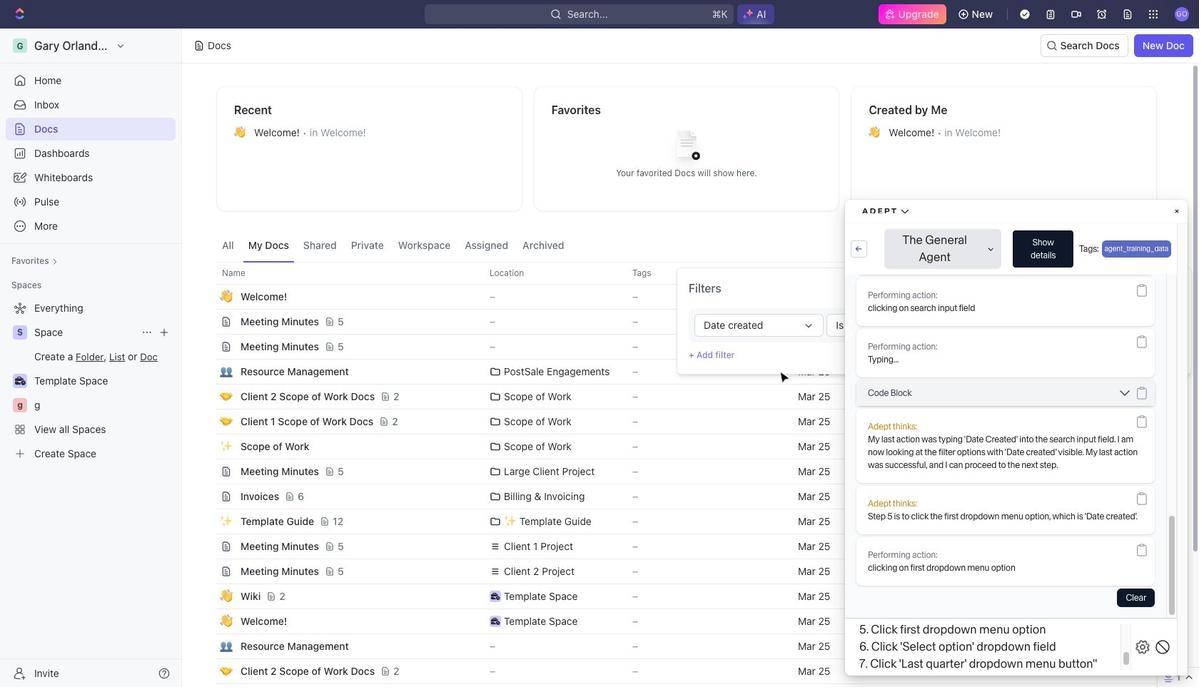 Task type: locate. For each thing, give the bounding box(es) containing it.
space, , element
[[13, 325, 27, 340]]

cell
[[201, 285, 216, 309], [1018, 285, 1132, 309], [201, 310, 216, 334], [1018, 310, 1132, 334], [201, 335, 216, 359], [1018, 335, 1132, 359], [201, 360, 216, 384], [904, 360, 1018, 384], [1018, 360, 1132, 384], [201, 385, 216, 409], [1018, 385, 1132, 409], [201, 410, 216, 434], [1018, 410, 1132, 434], [201, 435, 216, 459], [201, 460, 216, 484], [201, 485, 216, 509], [1018, 485, 1132, 509], [201, 510, 216, 534], [201, 535, 216, 559], [1018, 535, 1132, 559], [201, 560, 216, 584], [1018, 560, 1132, 584], [1132, 560, 1157, 584], [201, 585, 216, 609], [904, 585, 1018, 609], [1018, 585, 1132, 609], [201, 610, 216, 634], [201, 635, 216, 659], [201, 660, 216, 684], [789, 685, 904, 687], [904, 685, 1018, 687], [1018, 685, 1132, 687], [1132, 685, 1157, 687]]

no favorited docs image
[[658, 119, 715, 176]]

table
[[201, 262, 1157, 687]]

tab list
[[216, 228, 570, 262]]

row
[[201, 262, 1157, 285], [201, 284, 1157, 310], [201, 309, 1157, 335], [201, 334, 1157, 360], [201, 359, 1157, 385], [201, 384, 1157, 410], [201, 409, 1157, 435], [201, 434, 1157, 460], [201, 459, 1157, 485], [201, 484, 1157, 510], [201, 509, 1157, 535], [201, 534, 1157, 560], [201, 559, 1157, 585], [201, 584, 1157, 610], [201, 609, 1157, 635], [201, 634, 1157, 660], [201, 659, 1157, 685], [216, 684, 1157, 687]]

column header
[[201, 262, 216, 285]]

sidebar navigation
[[0, 29, 182, 687]]



Task type: describe. For each thing, give the bounding box(es) containing it.
business time image
[[491, 593, 500, 600]]

business time image
[[491, 618, 500, 625]]



Task type: vqa. For each thing, say whether or not it's contained in the screenshot.
tree within "Sidebar" navigation
no



